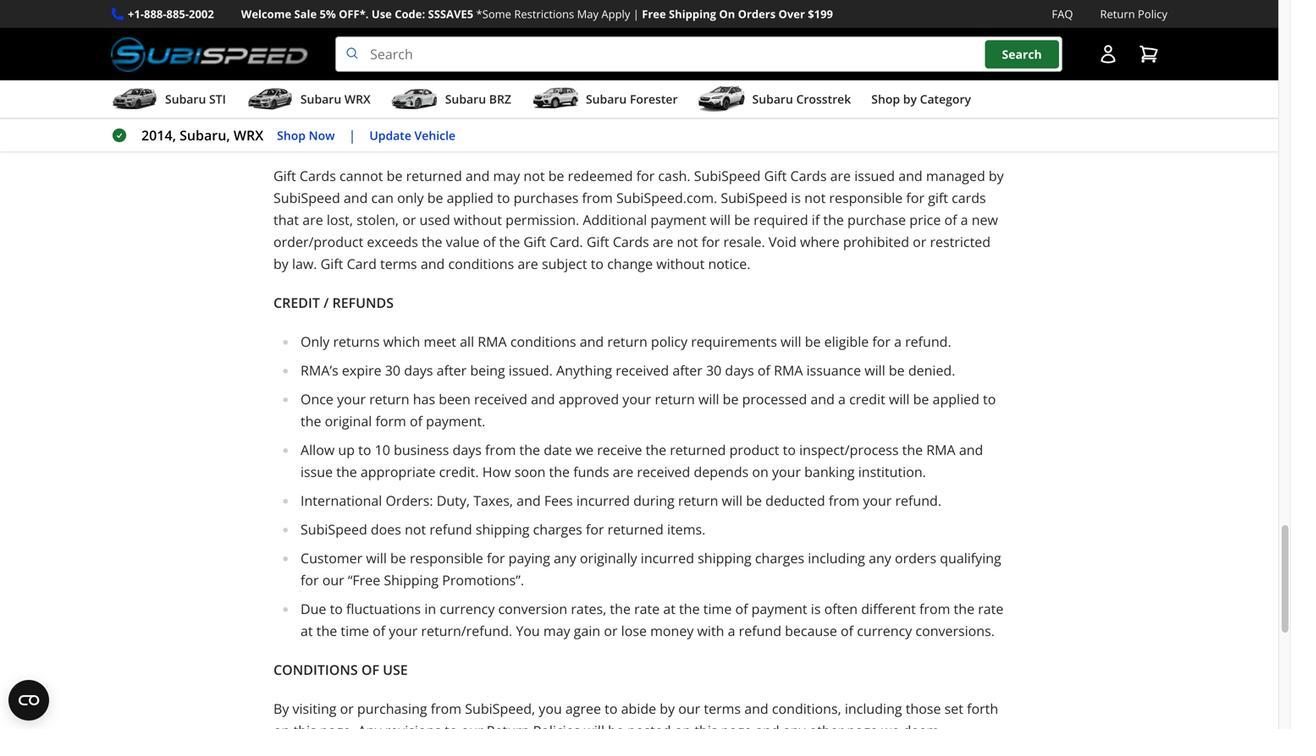 Task type: vqa. For each thing, say whether or not it's contained in the screenshot.
VLKWRAYSBOTTLEKEYR
no



Task type: locate. For each thing, give the bounding box(es) containing it.
1 vertical spatial responsible
[[410, 550, 483, 568]]

1 horizontal spatial items.
[[901, 45, 939, 63]]

will down depends
[[722, 492, 743, 510]]

by up posted
[[660, 700, 675, 718]]

charges inside customer will be responsible for paying any originally incurred shipping charges including any orders qualifying for our "free shipping promotions".
[[755, 550, 804, 568]]

items. left these
[[901, 45, 939, 63]]

1 subaru from the left
[[165, 91, 206, 107]]

0 vertical spatial often
[[705, 45, 738, 63]]

incurred down funds
[[576, 492, 630, 510]]

for up notice.
[[702, 233, 720, 251]]

0 horizontal spatial is
[[791, 189, 801, 207]]

1 vertical spatial wrx
[[234, 126, 263, 144]]

0 vertical spatial conditions
[[448, 255, 514, 273]]

form
[[375, 412, 406, 431]]

1 horizontal spatial time
[[703, 600, 732, 619]]

1 vertical spatial |
[[348, 126, 356, 144]]

subaru inside subaru brz dropdown button
[[445, 91, 486, 107]]

conditions up issued.
[[510, 333, 576, 351]]

eligible inside subispeed also sells unique or custom made to order items that are often considered special order items. these items are ordered on a case-by-case basis. consequently, custom, made to order or special-order items are not eligible for returns or exchanges. the buyer assumes responsibility that the items ordered to fit their needs.
[[273, 89, 318, 107]]

time up with
[[703, 600, 732, 619]]

fluctuations
[[346, 600, 421, 619]]

0 horizontal spatial may
[[493, 167, 520, 185]]

your up original
[[337, 390, 366, 409]]

currency up return/refund.
[[440, 600, 495, 619]]

use
[[383, 661, 408, 680]]

special-
[[803, 67, 851, 85]]

our right abide
[[678, 700, 700, 718]]

processed
[[742, 390, 807, 409]]

responsible down issued
[[829, 189, 903, 207]]

from inside due to fluctuations in currency conversion rates, the rate at the time of payment is often different from the rate at the time of your return/refund. you may gain or lose money with a refund because of currency conversions.
[[919, 600, 950, 619]]

has
[[413, 390, 435, 409]]

from
[[485, 441, 516, 459], [829, 492, 859, 510], [919, 600, 950, 619], [431, 700, 462, 718]]

policy
[[1138, 6, 1167, 22]]

apply
[[601, 6, 630, 22]]

needs.
[[910, 89, 952, 107]]

0 horizontal spatial responsible
[[410, 550, 483, 568]]

depends
[[694, 463, 749, 481]]

assumes
[[551, 89, 607, 107]]

0 horizontal spatial returned
[[406, 167, 462, 185]]

2 vertical spatial returned
[[608, 521, 664, 539]]

by inside dropdown button
[[903, 91, 917, 107]]

0 horizontal spatial at
[[301, 622, 313, 641]]

other
[[809, 722, 844, 730]]

$199
[[808, 6, 833, 22]]

1 horizontal spatial 30
[[706, 362, 722, 380]]

applied up "used"
[[447, 189, 494, 207]]

set
[[945, 700, 963, 718]]

including
[[808, 550, 865, 568], [845, 700, 902, 718]]

refund. down institution.
[[895, 492, 941, 510]]

to inside once your return has been received and approved your return will be processed and a credit will be applied to the original form of payment.
[[983, 390, 996, 409]]

subaru down consequently,
[[586, 91, 627, 107]]

policies
[[533, 722, 580, 730]]

items. inside subispeed also sells unique or custom made to order items that are often considered special order items. these items are ordered on a case-by-case basis. consequently, custom, made to order or special-order items are not eligible for returns or exchanges. the buyer assumes responsibility that the items ordered to fit their needs.
[[901, 45, 939, 63]]

0 horizontal spatial this
[[293, 722, 316, 730]]

returned inside allow up to 10 business days from the date we receive the returned product to inspect/process the rma and issue the appropriate credit. how soon the funds are received depends on your banking institution.
[[670, 441, 726, 459]]

including inside by visiting or purchasing from subispeed, you agree to abide by our terms and conditions, including those set forth on this page. any revisions to our return policies will be posted on this page and any other page we dee
[[845, 700, 902, 718]]

often
[[705, 45, 738, 63], [824, 600, 858, 619]]

of
[[944, 211, 957, 229], [483, 233, 496, 251], [758, 362, 770, 380], [410, 412, 422, 431], [735, 600, 748, 619], [373, 622, 385, 641], [841, 622, 853, 641]]

1 vertical spatial items.
[[667, 521, 706, 539]]

1 this from the left
[[293, 722, 316, 730]]

if
[[812, 211, 820, 229]]

shop left the needs.
[[871, 91, 900, 107]]

received down being
[[474, 390, 527, 409]]

1 vertical spatial payment
[[751, 600, 807, 619]]

885-
[[166, 6, 189, 22]]

after up been
[[437, 362, 467, 380]]

1 vertical spatial shipping
[[384, 572, 439, 590]]

1 horizontal spatial ordered
[[790, 89, 841, 107]]

1 horizontal spatial that
[[652, 45, 677, 63]]

subaru inside subaru wrx dropdown button
[[300, 91, 341, 107]]

subaru inside subaru crosstrek dropdown button
[[752, 91, 793, 107]]

subaru inside subaru sti dropdown button
[[165, 91, 206, 107]]

0 horizontal spatial refund
[[430, 521, 472, 539]]

0 horizontal spatial incurred
[[576, 492, 630, 510]]

issue
[[301, 463, 333, 481]]

0 vertical spatial eligible
[[273, 89, 318, 107]]

agree
[[565, 700, 601, 718]]

sale
[[294, 6, 317, 22]]

cards up change
[[613, 233, 649, 251]]

1 vertical spatial terms
[[704, 700, 741, 718]]

our inside customer will be responsible for paying any originally incurred shipping charges including any orders qualifying for our "free shipping promotions".
[[322, 572, 344, 590]]

you
[[516, 622, 540, 641]]

1 vertical spatial return
[[487, 722, 530, 730]]

the up institution.
[[902, 441, 923, 459]]

on down sells on the top
[[391, 67, 407, 85]]

the up soon
[[519, 441, 540, 459]]

shipping inside customer will be responsible for paying any originally incurred shipping charges including any orders qualifying for our "free shipping promotions".
[[384, 572, 439, 590]]

been
[[439, 390, 471, 409]]

"free
[[348, 572, 380, 590]]

a subaru crosstrek thumbnail image image
[[698, 86, 745, 112]]

0 vertical spatial charges
[[533, 521, 582, 539]]

1 vertical spatial often
[[824, 600, 858, 619]]

1 horizontal spatial shop
[[871, 91, 900, 107]]

we up funds
[[575, 441, 594, 459]]

by-
[[454, 67, 473, 85]]

0 vertical spatial that
[[652, 45, 677, 63]]

1 vertical spatial shop
[[277, 127, 306, 143]]

subaru brz
[[445, 91, 511, 107]]

cash.
[[658, 167, 690, 185]]

subispeed
[[273, 45, 340, 63], [694, 167, 761, 185], [273, 189, 340, 207], [721, 189, 787, 207], [301, 521, 367, 539]]

any
[[358, 722, 381, 730]]

0 vertical spatial currency
[[440, 600, 495, 619]]

applied
[[447, 189, 494, 207], [933, 390, 979, 409]]

return down rma's expire 30 days after being issued. anything received after 30 days of rma issuance will be denied.
[[655, 390, 695, 409]]

1 vertical spatial made
[[692, 67, 728, 85]]

our down customer
[[322, 572, 344, 590]]

1 horizontal spatial responsible
[[829, 189, 903, 207]]

shop inside dropdown button
[[871, 91, 900, 107]]

0 vertical spatial shop
[[871, 91, 900, 107]]

a inside subispeed also sells unique or custom made to order items that are often considered special order items. these items are ordered on a case-by-case basis. consequently, custom, made to order or special-order items are not eligible for returns or exchanges. the buyer assumes responsibility that the items ordered to fit their needs.
[[411, 67, 418, 85]]

1 horizontal spatial any
[[783, 722, 806, 730]]

subaru for subaru wrx
[[300, 91, 341, 107]]

the up conversions.
[[954, 600, 975, 619]]

2 page from the left
[[847, 722, 878, 730]]

the inside once your return has been received and approved your return will be processed and a credit will be applied to the original form of payment.
[[301, 412, 321, 431]]

cannot
[[339, 167, 383, 185]]

shop now
[[277, 127, 335, 143]]

1 vertical spatial conditions
[[510, 333, 576, 351]]

on inside subispeed also sells unique or custom made to order items that are often considered special order items. these items are ordered on a case-by-case basis. consequently, custom, made to order or special-order items are not eligible for returns or exchanges. the buyer assumes responsibility that the items ordered to fit their needs.
[[391, 67, 407, 85]]

are
[[681, 45, 701, 63], [312, 67, 332, 85], [928, 67, 949, 85], [830, 167, 851, 185], [302, 211, 323, 229], [653, 233, 673, 251], [518, 255, 538, 273], [613, 463, 633, 481]]

0 vertical spatial shipping
[[476, 521, 530, 539]]

or left 'lose'
[[604, 622, 618, 641]]

not up purchases
[[524, 167, 545, 185]]

the right 'if'
[[823, 211, 844, 229]]

shipping up "in" at the bottom left
[[384, 572, 439, 590]]

may inside due to fluctuations in currency conversion rates, the rate at the time of payment is often different from the rate at the time of your return/refund. you may gain or lose money with a refund because of currency conversions.
[[543, 622, 570, 641]]

0 vertical spatial shipping
[[669, 6, 716, 22]]

that up custom,
[[652, 45, 677, 63]]

1 page from the left
[[721, 722, 752, 730]]

not inside subispeed also sells unique or custom made to order items that are often considered special order items. these items are ordered on a case-by-case basis. consequently, custom, made to order or special-order items are not eligible for returns or exchanges. the buyer assumes responsibility that the items ordered to fit their needs.
[[952, 67, 974, 85]]

the
[[727, 89, 748, 107], [823, 211, 844, 229], [422, 233, 442, 251], [499, 233, 520, 251], [301, 412, 321, 431], [519, 441, 540, 459], [646, 441, 666, 459], [902, 441, 923, 459], [336, 463, 357, 481], [549, 463, 570, 481], [610, 600, 631, 619], [679, 600, 700, 619], [954, 600, 975, 619], [316, 622, 337, 641]]

button image
[[1098, 44, 1118, 64]]

shipping
[[669, 6, 716, 22], [384, 572, 439, 590]]

responsible inside gift cards cannot be returned and may not be redeemed for cash. subispeed gift cards are issued and managed by subispeed and can only be applied to purchases from subispeed.com. subispeed is not responsible for gift cards that are lost, stolen, or used without permission. additional payment will be required if the purchase price of a new order/product exceeds the value of the gift card. gift cards are not for resale. void where prohibited or restricted by law. gift card terms and conditions are subject to change without notice.
[[829, 189, 903, 207]]

1 horizontal spatial this
[[695, 722, 718, 730]]

rma down denied.
[[926, 441, 956, 459]]

1 vertical spatial our
[[678, 700, 700, 718]]

subaru left sti
[[165, 91, 206, 107]]

that up order/product
[[273, 211, 299, 229]]

consequently,
[[544, 67, 634, 85]]

subaru forester
[[586, 91, 678, 107]]

made up basis.
[[519, 45, 555, 63]]

case
[[473, 67, 502, 85]]

cards
[[952, 189, 986, 207]]

1 vertical spatial including
[[845, 700, 902, 718]]

over
[[778, 6, 805, 22]]

1 horizontal spatial charges
[[755, 550, 804, 568]]

conditions down value
[[448, 255, 514, 273]]

buyer
[[511, 89, 548, 107]]

be up purchases
[[548, 167, 564, 185]]

0 horizontal spatial rma
[[478, 333, 507, 351]]

not left resale.
[[677, 233, 698, 251]]

giftcard
[[273, 128, 338, 146]]

0 horizontal spatial time
[[341, 622, 369, 641]]

by inside by visiting or purchasing from subispeed, you agree to abide by our terms and conditions, including those set forth on this page. any revisions to our return policies will be posted on this page and any other page we dee
[[660, 700, 675, 718]]

2 horizontal spatial cards
[[790, 167, 827, 185]]

business
[[394, 441, 449, 459]]

0 vertical spatial items.
[[901, 45, 939, 63]]

issued
[[854, 167, 895, 185]]

1 horizontal spatial after
[[672, 362, 703, 380]]

does
[[371, 521, 401, 539]]

our down subispeed,
[[461, 722, 483, 730]]

0 horizontal spatial after
[[437, 362, 467, 380]]

redeemed
[[568, 167, 633, 185]]

requirements
[[691, 333, 777, 351]]

days up has
[[404, 362, 433, 380]]

1 horizontal spatial shipping
[[669, 6, 716, 22]]

refunds
[[332, 294, 394, 312]]

are up subaru wrx
[[312, 67, 332, 85]]

are up change
[[653, 233, 673, 251]]

or down the only
[[402, 211, 416, 229]]

wrx
[[344, 91, 371, 107], [234, 126, 263, 144]]

0 vertical spatial may
[[493, 167, 520, 185]]

return policy link
[[1100, 5, 1167, 23]]

any right paying
[[554, 550, 576, 568]]

incurred inside customer will be responsible for paying any originally incurred shipping charges including any orders qualifying for our "free shipping promotions".
[[641, 550, 694, 568]]

the down date
[[549, 463, 570, 481]]

made up a subaru crosstrek thumbnail image
[[692, 67, 728, 85]]

which
[[383, 333, 420, 351]]

be down denied.
[[913, 390, 929, 409]]

your up the deducted
[[772, 463, 801, 481]]

1 horizontal spatial often
[[824, 600, 858, 619]]

shipping inside customer will be responsible for paying any originally incurred shipping charges including any orders qualifying for our "free shipping promotions".
[[698, 550, 752, 568]]

1 vertical spatial applied
[[933, 390, 979, 409]]

0 horizontal spatial cards
[[300, 167, 336, 185]]

may inside gift cards cannot be returned and may not be redeemed for cash. subispeed gift cards are issued and managed by subispeed and can only be applied to purchases from subispeed.com. subispeed is not responsible for gift cards that are lost, stolen, or used without permission. additional payment will be required if the purchase price of a new order/product exceeds the value of the gift card. gift cards are not for resale. void where prohibited or restricted by law. gift card terms and conditions are subject to change without notice.
[[493, 167, 520, 185]]

search
[[1002, 46, 1042, 62]]

only
[[397, 189, 424, 207]]

1 vertical spatial at
[[301, 622, 313, 641]]

10
[[375, 441, 390, 459]]

vehicle
[[414, 127, 456, 143]]

2 vertical spatial rma
[[926, 441, 956, 459]]

0 horizontal spatial payment
[[651, 211, 706, 229]]

not down these
[[952, 67, 974, 85]]

4 subaru from the left
[[586, 91, 627, 107]]

cards up 'if'
[[790, 167, 827, 185]]

conditions inside gift cards cannot be returned and may not be redeemed for cash. subispeed gift cards are issued and managed by subispeed and can only be applied to purchases from subispeed.com. subispeed is not responsible for gift cards that are lost, stolen, or used without permission. additional payment will be required if the purchase price of a new order/product exceeds the value of the gift card. gift cards are not for resale. void where prohibited or restricted by law. gift card terms and conditions are subject to change without notice.
[[448, 255, 514, 273]]

0 horizontal spatial items.
[[667, 521, 706, 539]]

search button
[[985, 40, 1059, 68]]

0 horizontal spatial often
[[705, 45, 738, 63]]

for left gift
[[906, 189, 924, 207]]

1 horizontal spatial we
[[881, 722, 899, 730]]

1 horizontal spatial terms
[[704, 700, 741, 718]]

shipping left on at right
[[669, 6, 716, 22]]

return
[[1100, 6, 1135, 22], [487, 722, 530, 730]]

1 horizontal spatial rma
[[774, 362, 803, 380]]

value
[[446, 233, 479, 251]]

on inside allow up to 10 business days from the date we receive the returned product to inspect/process the rma and issue the appropriate credit. how soon the funds are received depends on your banking institution.
[[752, 463, 769, 481]]

all
[[460, 333, 474, 351]]

is up because
[[811, 600, 821, 619]]

exceeds
[[367, 233, 418, 251]]

1 vertical spatial returns
[[333, 333, 380, 351]]

customer
[[301, 550, 363, 568]]

search input field
[[335, 37, 1063, 72]]

a subaru sti thumbnail image image
[[111, 86, 158, 112]]

only
[[301, 333, 330, 351]]

new
[[972, 211, 998, 229]]

are down receive
[[613, 463, 633, 481]]

0 horizontal spatial wrx
[[234, 126, 263, 144]]

0 horizontal spatial currency
[[440, 600, 495, 619]]

a subaru wrx thumbnail image image
[[246, 86, 294, 112]]

0 vertical spatial refund
[[430, 521, 472, 539]]

2 vertical spatial received
[[637, 463, 690, 481]]

we
[[575, 441, 594, 459], [881, 722, 899, 730]]

we right other
[[881, 722, 899, 730]]

be inside customer will be responsible for paying any originally incurred shipping charges including any orders qualifying for our "free shipping promotions".
[[390, 550, 406, 568]]

0 horizontal spatial shop
[[277, 127, 306, 143]]

subaru inside subaru forester 'dropdown button'
[[586, 91, 627, 107]]

1 horizontal spatial wrx
[[344, 91, 371, 107]]

1 vertical spatial currency
[[857, 622, 912, 641]]

0 horizontal spatial any
[[554, 550, 576, 568]]

for up originally
[[586, 521, 604, 539]]

0 horizontal spatial made
[[519, 45, 555, 63]]

1 vertical spatial refund
[[739, 622, 781, 641]]

are up the needs.
[[928, 67, 949, 85]]

on right posted
[[675, 722, 691, 730]]

your down rma's expire 30 days after being issued. anything received after 30 days of rma issuance will be denied.
[[623, 390, 651, 409]]

2 horizontal spatial returned
[[670, 441, 726, 459]]

2 subaru from the left
[[300, 91, 341, 107]]

0 horizontal spatial rate
[[634, 600, 660, 619]]

|
[[633, 6, 639, 22], [348, 126, 356, 144]]

be left the deducted
[[746, 492, 762, 510]]

1 horizontal spatial page
[[847, 722, 878, 730]]

applied down denied.
[[933, 390, 979, 409]]

1 vertical spatial eligible
[[824, 333, 869, 351]]

0 vertical spatial ordered
[[336, 67, 387, 85]]

0 vertical spatial is
[[791, 189, 801, 207]]

deducted
[[765, 492, 825, 510]]

often inside subispeed also sells unique or custom made to order items that are often considered special order items. these items are ordered on a case-by-case basis. consequently, custom, made to order or special-order items are not eligible for returns or exchanges. the buyer assumes responsibility that the items ordered to fit their needs.
[[705, 45, 738, 63]]

are inside allow up to 10 business days from the date we receive the returned product to inspect/process the rma and issue the appropriate credit. how soon the funds are received depends on your banking institution.
[[613, 463, 633, 481]]

be down abide
[[608, 722, 624, 730]]

a subaru forester thumbnail image image
[[532, 86, 579, 112]]

subispeed inside subispeed also sells unique or custom made to order items that are often considered special order items. these items are ordered on a case-by-case basis. consequently, custom, made to order or special-order items are not eligible for returns or exchanges. the buyer assumes responsibility that the items ordered to fit their needs.
[[273, 45, 340, 63]]

0 horizontal spatial that
[[273, 211, 299, 229]]

including down the deducted
[[808, 550, 865, 568]]

any inside by visiting or purchasing from subispeed, you agree to abide by our terms and conditions, including those set forth on this page. any revisions to our return policies will be posted on this page and any other page we dee
[[783, 722, 806, 730]]

2 rate from the left
[[978, 600, 1004, 619]]

shop for shop by category
[[871, 91, 900, 107]]

refund down 'duty,'
[[430, 521, 472, 539]]

0 vertical spatial rma
[[478, 333, 507, 351]]

1 horizontal spatial refund
[[739, 622, 781, 641]]

purchases
[[514, 189, 579, 207]]

0 vertical spatial responsible
[[829, 189, 903, 207]]

2 this from the left
[[695, 722, 718, 730]]

wrx down the also
[[344, 91, 371, 107]]

returned down international orders: duty, taxes, and fees incurred during return will be deducted from your refund. on the bottom
[[608, 521, 664, 539]]

may right 'you' in the left bottom of the page
[[543, 622, 570, 641]]

we inside allow up to 10 business days from the date we receive the returned product to inspect/process the rma and issue the appropriate credit. how soon the funds are received depends on your banking institution.
[[575, 441, 594, 459]]

shop for shop now
[[277, 127, 306, 143]]

on
[[719, 6, 735, 22]]

charges
[[533, 521, 582, 539], [755, 550, 804, 568]]

special
[[816, 45, 859, 63]]

including left those
[[845, 700, 902, 718]]

0 vertical spatial return
[[1100, 6, 1135, 22]]

3 subaru from the left
[[445, 91, 486, 107]]

2002
[[189, 6, 214, 22]]

are left issued
[[830, 167, 851, 185]]

*some
[[476, 6, 511, 22]]

1 vertical spatial is
[[811, 600, 821, 619]]

of inside once your return has been received and approved your return will be processed and a credit will be applied to the original form of payment.
[[410, 412, 422, 431]]

return/refund.
[[421, 622, 512, 641]]

eligible up issuance
[[824, 333, 869, 351]]

1 vertical spatial shipping
[[698, 550, 752, 568]]

1 vertical spatial we
[[881, 722, 899, 730]]

any left orders
[[869, 550, 891, 568]]

1 horizontal spatial made
[[692, 67, 728, 85]]

1 horizontal spatial is
[[811, 600, 821, 619]]

law.
[[292, 255, 317, 273]]

anything
[[556, 362, 612, 380]]

0 vertical spatial including
[[808, 550, 865, 568]]

0 horizontal spatial shipping
[[384, 572, 439, 590]]

responsible up the promotions". at the bottom left
[[410, 550, 483, 568]]

refund right with
[[739, 622, 781, 641]]

5 subaru from the left
[[752, 91, 793, 107]]

0 vertical spatial refund.
[[905, 333, 951, 351]]

by left the category
[[903, 91, 917, 107]]

exchanges.
[[411, 89, 481, 107]]

terms down with
[[704, 700, 741, 718]]

currency down different
[[857, 622, 912, 641]]

subaru down considered
[[752, 91, 793, 107]]

your inside due to fluctuations in currency conversion rates, the rate at the time of payment is often different from the rate at the time of your return/refund. you may gain or lose money with a refund because of currency conversions.
[[389, 622, 418, 641]]

the down up
[[336, 463, 357, 481]]

after down policy
[[672, 362, 703, 380]]

time down fluctuations
[[341, 622, 369, 641]]

2 vertical spatial our
[[461, 722, 483, 730]]

gift down giftcard
[[273, 167, 296, 185]]

will up resale.
[[710, 211, 731, 229]]

or up page.
[[340, 700, 354, 718]]

rate
[[634, 600, 660, 619], [978, 600, 1004, 619]]



Task type: describe. For each thing, give the bounding box(es) containing it.
update vehicle button
[[369, 126, 456, 145]]

subaru sti button
[[111, 84, 226, 118]]

during
[[633, 492, 675, 510]]

items up custom,
[[613, 45, 648, 63]]

required
[[754, 211, 808, 229]]

1 rate from the left
[[634, 600, 660, 619]]

are left subject
[[518, 255, 538, 273]]

order/product
[[273, 233, 363, 251]]

payment.
[[426, 412, 485, 431]]

for up the promotions". at the bottom left
[[487, 550, 505, 568]]

subject
[[542, 255, 587, 273]]

for up due
[[301, 572, 319, 590]]

prohibited
[[843, 233, 909, 251]]

applied inside once your return has been received and approved your return will be processed and a credit will be applied to the original form of payment.
[[933, 390, 979, 409]]

subispeed right cash.
[[694, 167, 761, 185]]

1 vertical spatial rma
[[774, 362, 803, 380]]

the up 'lose'
[[610, 600, 631, 619]]

1 30 from the left
[[385, 362, 400, 380]]

often inside due to fluctuations in currency conversion rates, the rate at the time of payment is often different from the rate at the time of your return/refund. you may gain or lose money with a refund because of currency conversions.
[[824, 600, 858, 619]]

originally
[[580, 550, 637, 568]]

the down "used"
[[422, 233, 442, 251]]

a inside gift cards cannot be returned and may not be redeemed for cash. subispeed gift cards are issued and managed by subispeed and can only be applied to purchases from subispeed.com. subispeed is not responsible for gift cards that are lost, stolen, or used without permission. additional payment will be required if the purchase price of a new order/product exceeds the value of the gift card. gift cards are not for resale. void where prohibited or restricted by law. gift card terms and conditions are subject to change without notice.
[[961, 211, 968, 229]]

0 vertical spatial made
[[519, 45, 555, 63]]

or inside by visiting or purchasing from subispeed, you agree to abide by our terms and conditions, including those set forth on this page. any revisions to our return policies will be posted on this page and any other page we dee
[[340, 700, 354, 718]]

subaru wrx
[[300, 91, 371, 107]]

+1-888-885-2002 link
[[128, 5, 214, 23]]

subispeed also sells unique or custom made to order items that are often considered special order items. these items are ordered on a case-by-case basis. consequently, custom, made to order or special-order items are not eligible for returns or exchanges. the buyer assumes responsibility that the items ordered to fit their needs.
[[273, 45, 980, 107]]

not up 'if'
[[804, 189, 826, 207]]

subaru sti
[[165, 91, 226, 107]]

a inside due to fluctuations in currency conversion rates, the rate at the time of payment is often different from the rate at the time of your return/refund. you may gain or lose money with a refund because of currency conversions.
[[728, 622, 735, 641]]

order right special
[[862, 45, 897, 63]]

duty,
[[437, 492, 470, 510]]

the down permission.
[[499, 233, 520, 251]]

revisions
[[385, 722, 441, 730]]

wrx inside dropdown button
[[344, 91, 371, 107]]

1 horizontal spatial |
[[633, 6, 639, 22]]

will right credit
[[889, 390, 910, 409]]

restricted
[[930, 233, 991, 251]]

terms inside by visiting or purchasing from subispeed, you agree to abide by our terms and conditions, including those set forth on this page. any revisions to our return policies will be posted on this page and any other page we dee
[[704, 700, 741, 718]]

free
[[642, 6, 666, 22]]

promotions".
[[442, 572, 524, 590]]

1 vertical spatial time
[[341, 622, 369, 641]]

subaru for subaru forester
[[586, 91, 627, 107]]

subaru wrx button
[[246, 84, 371, 118]]

shop now link
[[277, 126, 335, 145]]

rma inside allow up to 10 business days from the date we receive the returned product to inspect/process the rma and issue the appropriate credit. how soon the funds are received depends on your banking institution.
[[926, 441, 956, 459]]

gift down additional
[[587, 233, 609, 251]]

the right receive
[[646, 441, 666, 459]]

subispeed logo image
[[111, 37, 308, 72]]

only returns which meet all rma conditions and return policy requirements will be eligible for a refund.
[[301, 333, 951, 351]]

approved
[[559, 390, 619, 409]]

funds
[[573, 463, 609, 481]]

be left processed
[[723, 390, 739, 409]]

void
[[769, 233, 797, 251]]

credit.
[[439, 463, 479, 481]]

be up can on the top left
[[387, 167, 403, 185]]

category
[[920, 91, 971, 107]]

qualifying
[[940, 550, 1001, 568]]

responsible inside customer will be responsible for paying any originally incurred shipping charges including any orders qualifying for our "free shipping promotions".
[[410, 550, 483, 568]]

0 vertical spatial received
[[616, 362, 669, 380]]

is inside gift cards cannot be returned and may not be redeemed for cash. subispeed gift cards are issued and managed by subispeed and can only be applied to purchases from subispeed.com. subispeed is not responsible for gift cards that are lost, stolen, or used without permission. additional payment will be required if the purchase price of a new order/product exceeds the value of the gift card. gift cards are not for resale. void where prohibited or restricted by law. gift card terms and conditions are subject to change without notice.
[[791, 189, 801, 207]]

subaru forester button
[[532, 84, 678, 118]]

returned inside gift cards cannot be returned and may not be redeemed for cash. subispeed gift cards are issued and managed by subispeed and can only be applied to purchases from subispeed.com. subispeed is not responsible for gift cards that are lost, stolen, or used without permission. additional payment will be required if the purchase price of a new order/product exceeds the value of the gift card. gift cards are not for resale. void where prohibited or restricted by law. gift card terms and conditions are subject to change without notice.
[[406, 167, 462, 185]]

are up order/product
[[302, 211, 323, 229]]

taxes,
[[473, 492, 513, 510]]

payment inside gift cards cannot be returned and may not be redeemed for cash. subispeed gift cards are issued and managed by subispeed and can only be applied to purchases from subispeed.com. subispeed is not responsible for gift cards that are lost, stolen, or used without permission. additional payment will be required if the purchase price of a new order/product exceeds the value of the gift card. gift cards are not for resale. void where prohibited or restricted by law. gift card terms and conditions are subject to change without notice.
[[651, 211, 706, 229]]

2014, subaru, wrx
[[141, 126, 263, 144]]

from down banking
[[829, 492, 859, 510]]

different
[[861, 600, 916, 619]]

+1-888-885-2002
[[128, 6, 214, 22]]

customer will be responsible for paying any originally incurred shipping charges including any orders qualifying for our "free shipping promotions".
[[301, 550, 1001, 590]]

or up by-
[[451, 45, 465, 63]]

card
[[347, 255, 377, 273]]

gift down order/product
[[321, 255, 343, 273]]

or inside due to fluctuations in currency conversion rates, the rate at the time of payment is often different from the rate at the time of your return/refund. you may gain or lose money with a refund because of currency conversions.
[[604, 622, 618, 641]]

0 vertical spatial time
[[703, 600, 732, 619]]

5%
[[320, 6, 336, 22]]

subispeed up required
[[721, 189, 787, 207]]

the up money at right bottom
[[679, 600, 700, 619]]

from inside by visiting or purchasing from subispeed, you agree to abide by our terms and conditions, including those set forth on this page. any revisions to our return policies will be posted on this page and any other page we dee
[[431, 700, 462, 718]]

up
[[338, 441, 355, 459]]

are up custom,
[[681, 45, 701, 63]]

1 horizontal spatial at
[[663, 600, 676, 619]]

gain
[[574, 622, 600, 641]]

2 30 from the left
[[706, 362, 722, 380]]

for up credit
[[872, 333, 891, 351]]

welcome sale 5% off*. use code: sssave5 *some restrictions may apply | free shipping on orders over $199
[[241, 6, 833, 22]]

will inside gift cards cannot be returned and may not be redeemed for cash. subispeed gift cards are issued and managed by subispeed and can only be applied to purchases from subispeed.com. subispeed is not responsible for gift cards that are lost, stolen, or used without permission. additional payment will be required if the purchase price of a new order/product exceeds the value of the gift card. gift cards are not for resale. void where prohibited or restricted by law. gift card terms and conditions are subject to change without notice.
[[710, 211, 731, 229]]

1 vertical spatial refund.
[[895, 492, 941, 510]]

issuance
[[806, 362, 861, 380]]

subaru for subaru crosstrek
[[752, 91, 793, 107]]

open widget image
[[8, 681, 49, 721]]

subispeed up customer
[[301, 521, 367, 539]]

0 horizontal spatial charges
[[533, 521, 582, 539]]

0 horizontal spatial without
[[454, 211, 502, 229]]

be up "used"
[[427, 189, 443, 207]]

rma's
[[301, 362, 338, 380]]

items up a subaru wrx thumbnail image
[[273, 67, 308, 85]]

these
[[943, 45, 980, 63]]

paying
[[509, 550, 550, 568]]

notice.
[[708, 255, 751, 273]]

money
[[650, 622, 694, 641]]

conversions.
[[916, 622, 995, 641]]

will inside customer will be responsible for paying any originally incurred shipping charges including any orders qualifying for our "free shipping promotions".
[[366, 550, 387, 568]]

and inside allow up to 10 business days from the date we receive the returned product to inspect/process the rma and issue the appropriate credit. how soon the funds are received depends on your banking institution.
[[959, 441, 983, 459]]

return inside by visiting or purchasing from subispeed, you agree to abide by our terms and conditions, including those set forth on this page. any revisions to our return policies will be posted on this page and any other page we dee
[[487, 722, 530, 730]]

2014,
[[141, 126, 176, 144]]

posted
[[627, 722, 671, 730]]

subaru for subaru sti
[[165, 91, 206, 107]]

order up consequently,
[[575, 45, 610, 63]]

those
[[906, 700, 941, 718]]

international
[[301, 492, 382, 510]]

a inside once your return has been received and approved your return will be processed and a credit will be applied to the original form of payment.
[[838, 390, 846, 409]]

refund inside due to fluctuations in currency conversion rates, the rate at the time of payment is often different from the rate at the time of your return/refund. you may gain or lose money with a refund because of currency conversions.
[[739, 622, 781, 641]]

the inside subispeed also sells unique or custom made to order items that are often considered special order items. these items are ordered on a case-by-case basis. consequently, custom, made to order or special-order items are not eligible for returns or exchanges. the buyer assumes responsibility that the items ordered to fit their needs.
[[727, 89, 748, 107]]

abide
[[621, 700, 656, 718]]

0 horizontal spatial days
[[404, 362, 433, 380]]

by left law.
[[273, 255, 289, 273]]

be left denied.
[[889, 362, 905, 380]]

meet
[[424, 333, 456, 351]]

return up rma's expire 30 days after being issued. anything received after 30 days of rma issuance will be denied.
[[607, 333, 647, 351]]

will up credit
[[865, 362, 885, 380]]

their
[[877, 89, 907, 107]]

or up subaru crosstrek
[[786, 67, 800, 85]]

denied.
[[908, 362, 955, 380]]

your down institution.
[[863, 492, 892, 510]]

return down depends
[[678, 492, 718, 510]]

subaru for subaru brz
[[445, 91, 486, 107]]

fees
[[544, 492, 573, 510]]

2 horizontal spatial our
[[678, 700, 700, 718]]

issued.
[[509, 362, 553, 380]]

is inside due to fluctuations in currency conversion rates, the rate at the time of payment is often different from the rate at the time of your return/refund. you may gain or lose money with a refund because of currency conversions.
[[811, 600, 821, 619]]

gift cards cannot be returned and may not be redeemed for cash. subispeed gift cards are issued and managed by subispeed and can only be applied to purchases from subispeed.com. subispeed is not responsible for gift cards that are lost, stolen, or used without permission. additional payment will be required if the purchase price of a new order/product exceeds the value of the gift card. gift cards are not for resale. void where prohibited or restricted by law. gift card terms and conditions are subject to change without notice.
[[273, 167, 1004, 273]]

2 horizontal spatial that
[[698, 89, 724, 107]]

purchase
[[847, 211, 906, 229]]

will down requirements
[[698, 390, 719, 409]]

custom
[[469, 45, 515, 63]]

to inside due to fluctuations in currency conversion rates, the rate at the time of payment is often different from the rate at the time of your return/refund. you may gain or lose money with a refund because of currency conversions.
[[330, 600, 343, 619]]

inspect/process
[[799, 441, 899, 459]]

2 horizontal spatial any
[[869, 550, 891, 568]]

due
[[301, 600, 326, 619]]

order down considered
[[748, 67, 783, 85]]

forester
[[630, 91, 678, 107]]

price
[[910, 211, 941, 229]]

will right requirements
[[781, 333, 801, 351]]

your inside allow up to 10 business days from the date we receive the returned product to inspect/process the rma and issue the appropriate credit. how soon the funds are received depends on your banking institution.
[[772, 463, 801, 481]]

1 vertical spatial ordered
[[790, 89, 841, 107]]

be up issuance
[[805, 333, 821, 351]]

conversion
[[498, 600, 567, 619]]

returns inside subispeed also sells unique or custom made to order items that are often considered special order items. these items are ordered on a case-by-case basis. consequently, custom, made to order or special-order items are not eligible for returns or exchanges. the buyer assumes responsibility that the items ordered to fit their needs.
[[343, 89, 390, 107]]

+1-
[[128, 6, 144, 22]]

you
[[539, 700, 562, 718]]

additional
[[583, 211, 647, 229]]

terms inside gift cards cannot be returned and may not be redeemed for cash. subispeed gift cards are issued and managed by subispeed and can only be applied to purchases from subispeed.com. subispeed is not responsible for gift cards that are lost, stolen, or used without permission. additional payment will be required if the purchase price of a new order/product exceeds the value of the gift card. gift cards are not for resale. void where prohibited or restricted by law. gift card terms and conditions are subject to change without notice.
[[380, 255, 417, 273]]

items up their
[[890, 67, 925, 85]]

due to fluctuations in currency conversion rates, the rate at the time of payment is often different from the rate at the time of your return/refund. you may gain or lose money with a refund because of currency conversions.
[[301, 600, 1004, 641]]

we inside by visiting or purchasing from subispeed, you agree to abide by our terms and conditions, including those set forth on this page. any revisions to our return policies will be posted on this page and any other page we dee
[[881, 722, 899, 730]]

return up "form"
[[369, 390, 409, 409]]

1 after from the left
[[437, 362, 467, 380]]

being
[[470, 362, 505, 380]]

subispeed up lost,
[[273, 189, 340, 207]]

gift up required
[[764, 167, 787, 185]]

1 horizontal spatial eligible
[[824, 333, 869, 351]]

that inside gift cards cannot be returned and may not be redeemed for cash. subispeed gift cards are issued and managed by subispeed and can only be applied to purchases from subispeed.com. subispeed is not responsible for gift cards that are lost, stolen, or used without permission. additional payment will be required if the purchase price of a new order/product exceeds the value of the gift card. gift cards are not for resale. void where prohibited or restricted by law. gift card terms and conditions are subject to change without notice.
[[273, 211, 299, 229]]

1 horizontal spatial without
[[656, 255, 705, 273]]

for inside subispeed also sells unique or custom made to order items that are often considered special order items. these items are ordered on a case-by-case basis. consequently, custom, made to order or special-order items are not eligible for returns or exchanges. the buyer assumes responsibility that the items ordered to fit their needs.
[[322, 89, 340, 107]]

international orders: duty, taxes, and fees incurred during return will be deducted from your refund.
[[301, 492, 941, 510]]

sssave5
[[428, 6, 473, 22]]

for up from subispeed.com.
[[636, 167, 655, 185]]

payment inside due to fluctuations in currency conversion rates, the rate at the time of payment is often different from the rate at the time of your return/refund. you may gain or lose money with a refund because of currency conversions.
[[751, 600, 807, 619]]

will inside by visiting or purchasing from subispeed, you agree to abide by our terms and conditions, including those set forth on this page. any revisions to our return policies will be posted on this page and any other page we dee
[[584, 722, 604, 730]]

2 after from the left
[[672, 362, 703, 380]]

on down by
[[273, 722, 290, 730]]

items down considered
[[751, 89, 786, 107]]

days inside allow up to 10 business days from the date we receive the returned product to inspect/process the rma and issue the appropriate credit. how soon the funds are received depends on your banking institution.
[[453, 441, 482, 459]]

including inside customer will be responsible for paying any originally incurred shipping charges including any orders qualifying for our "free shipping promotions".
[[808, 550, 865, 568]]

the down due
[[316, 622, 337, 641]]

be inside by visiting or purchasing from subispeed, you agree to abide by our terms and conditions, including those set forth on this page. any revisions to our return policies will be posted on this page and any other page we dee
[[608, 722, 624, 730]]

use
[[372, 6, 392, 22]]

by right "managed"
[[989, 167, 1004, 185]]

2 horizontal spatial days
[[725, 362, 754, 380]]

product
[[729, 441, 779, 459]]

received inside allow up to 10 business days from the date we receive the returned product to inspect/process the rma and issue the appropriate credit. how soon the funds are received depends on your banking institution.
[[637, 463, 690, 481]]

1 horizontal spatial returned
[[608, 521, 664, 539]]

gift down permission.
[[523, 233, 546, 251]]

lost,
[[327, 211, 353, 229]]

not down orders:
[[405, 521, 426, 539]]

888-
[[144, 6, 166, 22]]

0 vertical spatial incurred
[[576, 492, 630, 510]]

received inside once your return has been received and approved your return will be processed and a credit will be applied to the original form of payment.
[[474, 390, 527, 409]]

restrictions
[[514, 6, 574, 22]]

applied inside gift cards cannot be returned and may not be redeemed for cash. subispeed gift cards are issued and managed by subispeed and can only be applied to purchases from subispeed.com. subispeed is not responsible for gift cards that are lost, stolen, or used without permission. additional payment will be required if the purchase price of a new order/product exceeds the value of the gift card. gift cards are not for resale. void where prohibited or restricted by law. gift card terms and conditions are subject to change without notice.
[[447, 189, 494, 207]]

1 horizontal spatial cards
[[613, 233, 649, 251]]

from inside allow up to 10 business days from the date we receive the returned product to inspect/process the rma and issue the appropriate credit. how soon the funds are received depends on your banking institution.
[[485, 441, 516, 459]]

order up fit
[[851, 67, 886, 85]]

be up resale.
[[734, 211, 750, 229]]

from subispeed.com.
[[582, 189, 717, 207]]

1 horizontal spatial our
[[461, 722, 483, 730]]

a subaru brz thumbnail image image
[[391, 86, 438, 112]]

or down price
[[913, 233, 926, 251]]

or up "update"
[[393, 89, 407, 107]]



